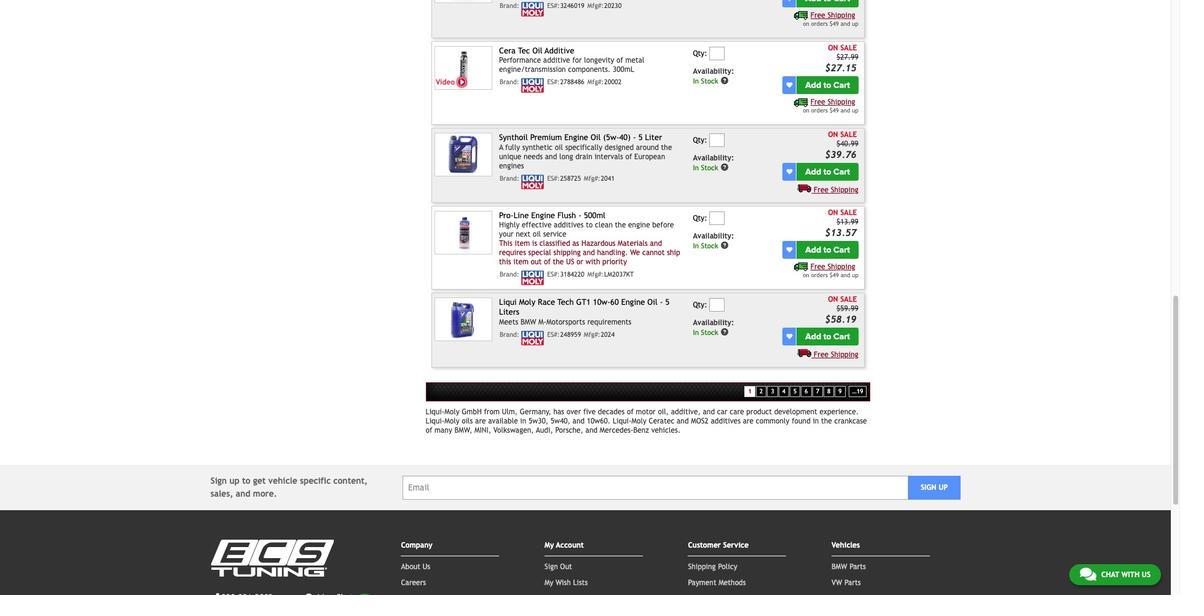 Task type: describe. For each thing, give the bounding box(es) containing it.
sale for $13.57
[[841, 209, 858, 217]]

and up mos2
[[703, 408, 715, 417]]

20230
[[605, 2, 622, 9]]

on for $13.57
[[829, 209, 839, 217]]

oil inside pro-line engine flush - 500ml highly effective additives to clean the engine before your next oil service this item is classified as hazardous materials and requires special shipping and handling. we cannot ship this item out of the us or with priority
[[533, 230, 541, 239]]

the right clean
[[615, 221, 626, 230]]

1 link
[[745, 386, 756, 398]]

- inside liqui moly race tech gt1 10w-60 engine oil - 5 liters meets bmw m-motorsports requirements
[[660, 298, 663, 307]]

es#3246019 - 20230 - molygen new generation engine oil (5w-40) - 1 liter - full synthetic oil with fluorescent, friction-reducing additive! - liqui-moly - audi bmw volkswagen mercedes benz mini porsche image
[[435, 0, 493, 3]]

mfg#: left 20230
[[588, 2, 604, 9]]

moly up benz
[[632, 417, 647, 426]]

up inside button
[[939, 484, 949, 492]]

20002
[[605, 78, 622, 86]]

40)
[[620, 133, 631, 142]]

over
[[567, 408, 581, 417]]

free shipping image for $13.57
[[795, 263, 809, 272]]

of inside the 'cera tec oil additive performance additive for longevity of metal engine/transmission components. 300ml'
[[617, 56, 624, 65]]

payment methods
[[689, 579, 746, 588]]

availability: in stock for $27.15
[[693, 67, 735, 85]]

300ml
[[613, 65, 635, 74]]

clean
[[595, 221, 613, 230]]

1 horizontal spatial bmw
[[832, 563, 848, 572]]

5w40,
[[551, 417, 571, 426]]

4
[[783, 388, 786, 395]]

in for $39.76
[[693, 163, 699, 172]]

stock for $13.57
[[702, 241, 719, 250]]

methods
[[719, 579, 746, 588]]

liqui-moly - corporate logo image for $58.19
[[522, 331, 545, 346]]

in for $27.15
[[693, 76, 699, 85]]

before
[[653, 221, 675, 230]]

phone image
[[211, 594, 219, 595]]

many
[[435, 427, 453, 435]]

moly up many
[[445, 417, 460, 426]]

1 horizontal spatial us
[[1143, 571, 1151, 579]]

about us
[[401, 563, 431, 572]]

moly inside liqui moly race tech gt1 10w-60 engine oil - 5 liters meets bmw m-motorsports requirements
[[519, 298, 536, 307]]

chat with us link
[[1070, 565, 1162, 586]]

$59.99
[[837, 305, 859, 313]]

decades
[[598, 408, 625, 417]]

liqui-moly - corporate logo image for $27.15
[[522, 78, 545, 93]]

oil inside synthoil premium engine oil (5w-40) - 5 liter a fully synthetic oil specifically designed around the unique needs and long drain intervals of european engines
[[591, 133, 601, 142]]

and up $59.99
[[841, 272, 851, 278]]

es#: for $39.76
[[548, 174, 560, 182]]

7 link
[[813, 386, 824, 398]]

line
[[514, 211, 529, 220]]

qty: for $39.76
[[693, 136, 708, 145]]

wish
[[556, 579, 571, 588]]

mini,
[[475, 427, 492, 435]]

add to cart button for $39.76
[[797, 163, 859, 181]]

qty: for $27.15
[[693, 49, 708, 58]]

in for $13.57
[[693, 241, 699, 250]]

engine inside liqui moly race tech gt1 10w-60 engine oil - 5 liters meets bmw m-motorsports requirements
[[622, 298, 645, 307]]

sale for $27.15
[[841, 44, 858, 52]]

additive
[[545, 46, 575, 55]]

drain
[[576, 152, 593, 161]]

mercedes-
[[600, 427, 634, 435]]

availability: in stock for $58.19
[[693, 318, 735, 337]]

company
[[401, 542, 433, 550]]

orders for $27.15
[[812, 107, 828, 114]]

specific
[[300, 476, 331, 486]]

1 $49 from the top
[[830, 20, 839, 27]]

lists
[[574, 579, 588, 588]]

9 link
[[835, 386, 846, 398]]

customer
[[689, 542, 721, 550]]

and up the cannot
[[650, 240, 663, 248]]

on for $39.76
[[829, 130, 839, 139]]

synthoil premium engine oil (5w-40) - 5 liter a fully synthetic oil specifically designed around the unique needs and long drain intervals of european engines
[[499, 133, 673, 170]]

liqui-moly gmbh from ulm, germany, has over five decades of motor oil, additive, and car care product development experience. liqui-moly oils are available in 5w30, 5w40, and 10w60. liqui-moly ceratec and mos2 additives are commonly found in the crankcase of many bmw, mini, volkswagen, audi, porsche, and mercedes-benz vehicles.
[[426, 408, 868, 435]]

free shipping image
[[795, 98, 809, 107]]

to for $58.19
[[824, 331, 832, 342]]

shipping down $58.19
[[831, 350, 859, 359]]

cart for $27.15
[[834, 80, 851, 90]]

engine for $13.57
[[532, 211, 555, 220]]

oil inside synthoil premium engine oil (5w-40) - 5 liter a fully synthetic oil specifically designed around the unique needs and long drain intervals of european engines
[[555, 143, 563, 152]]

stock for $58.19
[[702, 328, 719, 337]]

liqui-moly - corporate logo image for $13.57
[[522, 271, 545, 286]]

es#: for $13.57
[[548, 271, 560, 278]]

flush
[[558, 211, 576, 220]]

service
[[724, 542, 749, 550]]

pro-line engine flush - 500ml highly effective additives to clean the engine before your next oil service this item is classified as hazardous materials and requires special shipping and handling. we cannot ship this item out of the us or with priority
[[499, 211, 681, 267]]

engines
[[499, 161, 524, 170]]

cart for $13.57
[[834, 245, 851, 255]]

free up on sale $27.99 $27.15
[[811, 11, 826, 19]]

10w60.
[[587, 417, 611, 426]]

specifically
[[566, 143, 603, 152]]

motorsports
[[547, 318, 586, 326]]

brand: for $27.15
[[500, 78, 520, 86]]

about us link
[[401, 563, 431, 572]]

8 link
[[824, 386, 835, 398]]

careers
[[401, 579, 426, 588]]

and up or
[[583, 249, 595, 257]]

product
[[747, 408, 773, 417]]

with inside pro-line engine flush - 500ml highly effective additives to clean the engine before your next oil service this item is classified as hazardous materials and requires special shipping and handling. we cannot ship this item out of the us or with priority
[[586, 258, 601, 267]]

es#: for $27.15
[[548, 78, 560, 86]]

vehicles
[[832, 542, 861, 550]]

has
[[554, 408, 565, 417]]

motor
[[636, 408, 656, 417]]

my account
[[545, 542, 584, 550]]

engine/transmission
[[499, 65, 566, 74]]

1 add to wish list image from the top
[[787, 0, 793, 1]]

get
[[253, 476, 266, 486]]

synthoil
[[499, 133, 528, 142]]

free shipping image for $58.19
[[798, 349, 812, 357]]

additive
[[544, 56, 571, 65]]

car
[[718, 408, 728, 417]]

long
[[560, 152, 574, 161]]

to for $27.15
[[824, 80, 832, 90]]

mfg#: for $27.15
[[588, 78, 604, 86]]

in for $58.19
[[693, 328, 699, 337]]

to inside pro-line engine flush - 500ml highly effective additives to clean the engine before your next oil service this item is classified as hazardous materials and requires special shipping and handling. we cannot ship this item out of the us or with priority
[[586, 221, 593, 230]]

2 are from the left
[[743, 417, 754, 426]]

add to cart button for $27.15
[[797, 76, 859, 94]]

on sale $40.99 $39.76
[[826, 130, 859, 160]]

fully
[[506, 143, 520, 152]]

es#: 248959 mfg#: 2024
[[548, 331, 615, 338]]

add to wish list image for $13.57
[[787, 247, 793, 253]]

sign up
[[921, 484, 949, 492]]

brand: for $13.57
[[500, 271, 520, 278]]

qty: for $13.57
[[693, 214, 708, 223]]

Email email field
[[403, 476, 909, 500]]

your
[[499, 230, 514, 239]]

a
[[499, 143, 504, 152]]

vw parts
[[832, 579, 861, 588]]

4 link
[[779, 386, 790, 398]]

1 es#: from the top
[[548, 2, 560, 9]]

gmbh
[[462, 408, 482, 417]]

sign for sign up
[[921, 484, 937, 492]]

and down 10w60.
[[586, 427, 598, 435]]

1 vertical spatial item
[[514, 258, 529, 267]]

248959
[[561, 331, 581, 338]]

tech
[[558, 298, 574, 307]]

1 brand: from the top
[[500, 2, 520, 9]]

ceratec
[[649, 417, 675, 426]]

ulm,
[[502, 408, 518, 417]]

3246019
[[561, 2, 585, 9]]

es#248959 - 2024 - liqui moly race tech gt1 10w-60 engine oil - 5 liters - meets bmw m-motorsports requirements - liqui-moly - bmw image
[[435, 298, 493, 341]]

synthetic
[[523, 143, 553, 152]]

add to cart for $13.57
[[806, 245, 851, 255]]

add to wish list image for $58.19
[[787, 333, 793, 340]]

of left many
[[426, 427, 433, 435]]

question sign image for $58.19
[[721, 328, 730, 336]]

add to cart for $39.76
[[806, 167, 851, 177]]

add to cart button for $13.57
[[797, 241, 859, 259]]

question sign image for $13.57
[[721, 241, 730, 249]]

add to cart button for $58.19
[[797, 328, 859, 345]]

pro-line engine flush - 500ml link
[[499, 211, 606, 220]]

next
[[516, 230, 531, 239]]

free right free shipping icon in the right of the page
[[811, 98, 826, 106]]

on for $13.57
[[804, 272, 810, 278]]

tec
[[518, 46, 530, 55]]

orders for $13.57
[[812, 272, 828, 278]]

comments image inside chat with us link
[[1081, 567, 1097, 582]]

cera tec oil additive link
[[499, 46, 575, 55]]

and down additive,
[[677, 417, 689, 426]]

shipping up payment
[[689, 563, 716, 572]]

available
[[489, 417, 518, 426]]

$40.99
[[837, 140, 859, 148]]

sign out
[[545, 563, 572, 572]]

add for $13.57
[[806, 245, 822, 255]]

to for $39.76
[[824, 167, 832, 177]]

out
[[561, 563, 572, 572]]

$49 for $27.15
[[830, 107, 839, 114]]

and up "$40.99"
[[841, 107, 851, 114]]

cannot
[[643, 249, 665, 257]]

as
[[573, 240, 580, 248]]

the inside liqui-moly gmbh from ulm, germany, has over five decades of motor oil, additive, and car care product development experience. liqui-moly oils are available in 5w30, 5w40, and 10w60. liqui-moly ceratec and mos2 additives are commonly found in the crankcase of many bmw, mini, volkswagen, audi, porsche, and mercedes-benz vehicles.
[[822, 417, 833, 426]]

my for my account
[[545, 542, 554, 550]]

question sign image for $27.15
[[721, 76, 730, 85]]

chat with us
[[1102, 571, 1151, 579]]

classified
[[540, 240, 571, 248]]

1 are from the left
[[476, 417, 486, 426]]

five
[[584, 408, 596, 417]]

highly
[[499, 221, 520, 230]]



Task type: vqa. For each thing, say whether or not it's contained in the screenshot.
the rightmost Us
yes



Task type: locate. For each thing, give the bounding box(es) containing it.
4 stock from the top
[[702, 328, 719, 337]]

2 my from the top
[[545, 579, 554, 588]]

3 liqui-moly - corporate logo image from the top
[[522, 174, 545, 189]]

1 vertical spatial $49
[[830, 107, 839, 114]]

and right sales,
[[236, 489, 251, 499]]

add for $27.15
[[806, 80, 822, 90]]

3 orders from the top
[[812, 272, 828, 278]]

moly left "race"
[[519, 298, 536, 307]]

add to cart down $27.15
[[806, 80, 851, 90]]

3 add to cart from the top
[[806, 245, 851, 255]]

1 availability: from the top
[[693, 67, 735, 75]]

4 on from the top
[[829, 295, 839, 304]]

item down "requires"
[[514, 258, 529, 267]]

1 sale from the top
[[841, 44, 858, 52]]

sign for sign up to get vehicle specific content, sales, and more.
[[211, 476, 227, 486]]

cart for $39.76
[[834, 167, 851, 177]]

add for $39.76
[[806, 167, 822, 177]]

content,
[[334, 476, 368, 486]]

add to cart button down $58.19
[[797, 328, 859, 345]]

comments image left chat
[[1081, 567, 1097, 582]]

policy
[[719, 563, 738, 572]]

question sign image
[[721, 76, 730, 85], [721, 241, 730, 249]]

2 horizontal spatial -
[[660, 298, 663, 307]]

2 free shipping from the top
[[814, 350, 859, 359]]

engine for $39.76
[[565, 133, 589, 142]]

sign inside sign up to get vehicle specific content, sales, and more.
[[211, 476, 227, 486]]

add to cart button down $39.76
[[797, 163, 859, 181]]

shipping up $13.99
[[831, 186, 859, 194]]

benz
[[634, 427, 650, 435]]

mfg#: for $13.57
[[588, 271, 604, 278]]

sale inside on sale $59.99 $58.19
[[841, 295, 858, 304]]

add for $58.19
[[806, 331, 822, 342]]

1 horizontal spatial sign
[[545, 563, 558, 572]]

unique
[[499, 152, 522, 161]]

stock for $27.15
[[702, 76, 719, 85]]

0 vertical spatial comments image
[[1081, 567, 1097, 582]]

moly
[[519, 298, 536, 307], [445, 408, 460, 417], [445, 417, 460, 426], [632, 417, 647, 426]]

question sign image
[[721, 163, 730, 171], [721, 328, 730, 336]]

special
[[529, 249, 552, 257]]

cera tec oil additive performance additive for longevity of metal engine/transmission components. 300ml
[[499, 46, 645, 74]]

0 vertical spatial item
[[515, 240, 530, 248]]

2 free shipping on orders $49 and up from the top
[[804, 98, 859, 114]]

0 vertical spatial parts
[[850, 563, 867, 572]]

1 horizontal spatial oil
[[591, 133, 601, 142]]

2 question sign image from the top
[[721, 241, 730, 249]]

liqui-moly - corporate logo image down m-
[[522, 331, 545, 346]]

0 vertical spatial free shipping
[[814, 186, 859, 194]]

parts right vw
[[845, 579, 861, 588]]

0 vertical spatial free shipping on orders $49 and up
[[804, 11, 859, 27]]

sale up $13.99
[[841, 209, 858, 217]]

3 brand: from the top
[[500, 174, 520, 182]]

0 horizontal spatial engine
[[532, 211, 555, 220]]

sign up button
[[909, 476, 961, 500]]

are down product
[[743, 417, 754, 426]]

2 on from the top
[[804, 107, 810, 114]]

0 vertical spatial engine
[[565, 133, 589, 142]]

4 availability: in stock from the top
[[693, 318, 735, 337]]

None text field
[[710, 47, 725, 60], [710, 134, 725, 147], [710, 47, 725, 60], [710, 134, 725, 147]]

on up $59.99
[[829, 295, 839, 304]]

None text field
[[710, 212, 725, 225], [710, 298, 725, 312], [710, 212, 725, 225], [710, 298, 725, 312]]

2 availability: in stock from the top
[[693, 154, 735, 172]]

my wish lists link
[[545, 579, 588, 588]]

1 vertical spatial on
[[804, 107, 810, 114]]

0 vertical spatial question sign image
[[721, 76, 730, 85]]

add to cart button down $13.57
[[797, 241, 859, 259]]

and down over
[[573, 417, 585, 426]]

premium
[[531, 133, 562, 142]]

availability: in stock for $13.57
[[693, 232, 735, 250]]

4 sale from the top
[[841, 295, 858, 304]]

1 qty: from the top
[[693, 49, 708, 58]]

2 $49 from the top
[[830, 107, 839, 114]]

es#: 3184220 mfg#: lm2037kt
[[548, 271, 634, 278]]

bmw inside liqui moly race tech gt1 10w-60 engine oil - 5 liters meets bmw m-motorsports requirements
[[521, 318, 537, 326]]

shipping down $27.15
[[828, 98, 856, 106]]

mfg#: left 2024 on the bottom
[[584, 331, 601, 338]]

ecs tuning image
[[211, 540, 334, 577]]

availability: in stock for $39.76
[[693, 154, 735, 172]]

oil up specifically
[[591, 133, 601, 142]]

availability: for $13.57
[[693, 232, 735, 240]]

1 add to cart from the top
[[806, 80, 851, 90]]

3 sale from the top
[[841, 209, 858, 217]]

free shipping down $58.19
[[814, 350, 859, 359]]

oils
[[462, 417, 473, 426]]

$49 up on sale $59.99 $58.19
[[830, 272, 839, 278]]

to left get
[[242, 476, 251, 486]]

engine inside synthoil premium engine oil (5w-40) - 5 liter a fully synthetic oil specifically designed around the unique needs and long drain intervals of european engines
[[565, 133, 589, 142]]

the left us
[[553, 258, 564, 267]]

bmw up vw
[[832, 563, 848, 572]]

payment methods link
[[689, 579, 746, 588]]

item down next
[[515, 240, 530, 248]]

parts up the vw parts
[[850, 563, 867, 572]]

0 horizontal spatial us
[[423, 563, 431, 572]]

$49 for $13.57
[[830, 272, 839, 278]]

1 horizontal spatial engine
[[565, 133, 589, 142]]

add to cart
[[806, 80, 851, 90], [806, 167, 851, 177], [806, 245, 851, 255], [806, 331, 851, 342]]

2 horizontal spatial 5
[[794, 388, 797, 395]]

free up 7
[[814, 350, 829, 359]]

comments image down ecs tuning image
[[306, 594, 315, 595]]

0 horizontal spatial -
[[579, 211, 582, 220]]

3 stock from the top
[[702, 241, 719, 250]]

race
[[538, 298, 556, 307]]

free shipping for $58.19
[[814, 350, 859, 359]]

- right 60
[[660, 298, 663, 307]]

0 vertical spatial on
[[804, 20, 810, 27]]

1 vertical spatial orders
[[812, 107, 828, 114]]

5 left 6
[[794, 388, 797, 395]]

european
[[635, 152, 666, 161]]

1 horizontal spatial with
[[1122, 571, 1140, 579]]

pro-
[[499, 211, 514, 220]]

2 horizontal spatial sign
[[921, 484, 937, 492]]

4 in from the top
[[693, 328, 699, 337]]

availability: in stock
[[693, 67, 735, 85], [693, 154, 735, 172], [693, 232, 735, 250], [693, 318, 735, 337]]

4 qty: from the top
[[693, 301, 708, 310]]

sale inside on sale $27.99 $27.15
[[841, 44, 858, 52]]

2 horizontal spatial oil
[[648, 298, 658, 307]]

es#: left 258725
[[548, 174, 560, 182]]

2 add to wish list image from the top
[[787, 82, 793, 88]]

es#2788486 - 20002 - cera tec oil additive - performance additive for longevity of metal engine/transmission components. 300ml - liqui-moly - audi bmw volkswagen mercedes benz mini porsche image
[[435, 46, 493, 90]]

0 vertical spatial oil
[[555, 143, 563, 152]]

4 liqui-moly - corporate logo image from the top
[[522, 271, 545, 286]]

oil inside the 'cera tec oil additive performance additive for longevity of metal engine/transmission components. 300ml'
[[533, 46, 543, 55]]

0 vertical spatial bmw
[[521, 318, 537, 326]]

0 horizontal spatial in
[[521, 417, 527, 426]]

es#: left '3184220'
[[548, 271, 560, 278]]

free shipping on orders $49 and up for $13.57
[[804, 262, 859, 278]]

on up "$40.99"
[[829, 130, 839, 139]]

meets
[[499, 318, 519, 326]]

engine up effective
[[532, 211, 555, 220]]

…19 link
[[849, 386, 868, 398]]

or
[[577, 258, 584, 267]]

hazardous
[[582, 240, 616, 248]]

1 in from the top
[[693, 76, 699, 85]]

sign up to get vehicle specific content, sales, and more.
[[211, 476, 368, 499]]

sale for $39.76
[[841, 130, 858, 139]]

1 stock from the top
[[702, 76, 719, 85]]

oil down effective
[[533, 230, 541, 239]]

shipping policy link
[[689, 563, 738, 572]]

1 vertical spatial parts
[[845, 579, 861, 588]]

availability: for $58.19
[[693, 318, 735, 327]]

1 question sign image from the top
[[721, 76, 730, 85]]

shipping down $13.57
[[828, 262, 856, 271]]

shipping policy
[[689, 563, 738, 572]]

2 orders from the top
[[812, 107, 828, 114]]

free up on sale $13.99 $13.57
[[814, 186, 829, 194]]

2 question sign image from the top
[[721, 328, 730, 336]]

10w-
[[593, 298, 611, 307]]

3 availability: from the top
[[693, 232, 735, 240]]

liqui-moly - corporate logo image for $39.76
[[522, 174, 545, 189]]

1 horizontal spatial are
[[743, 417, 754, 426]]

0 vertical spatial with
[[586, 258, 601, 267]]

in right found
[[813, 417, 820, 426]]

free shipping for $39.76
[[814, 186, 859, 194]]

oil right 60
[[648, 298, 658, 307]]

free shipping on orders $49 and up down $27.15
[[804, 98, 859, 114]]

2 vertical spatial engine
[[622, 298, 645, 307]]

0 horizontal spatial oil
[[533, 230, 541, 239]]

2 cart from the top
[[834, 167, 851, 177]]

sale inside on sale $13.99 $13.57
[[841, 209, 858, 217]]

0 horizontal spatial comments image
[[306, 594, 315, 595]]

0 horizontal spatial bmw
[[521, 318, 537, 326]]

with right chat
[[1122, 571, 1140, 579]]

2 vertical spatial -
[[660, 298, 663, 307]]

development
[[775, 408, 818, 417]]

cart down $27.15
[[834, 80, 851, 90]]

2
[[760, 388, 764, 395]]

question sign image for $39.76
[[721, 163, 730, 171]]

free shipping image for $39.76
[[798, 184, 812, 192]]

on inside on sale $59.99 $58.19
[[829, 295, 839, 304]]

1 in from the left
[[521, 417, 527, 426]]

2 in from the top
[[693, 163, 699, 172]]

comments image
[[1081, 567, 1097, 582], [306, 594, 315, 595]]

this
[[499, 240, 513, 248]]

the inside synthoil premium engine oil (5w-40) - 5 liter a fully synthetic oil specifically designed around the unique needs and long drain intervals of european engines
[[662, 143, 673, 152]]

1 vertical spatial 5
[[666, 298, 670, 307]]

of right out
[[544, 258, 551, 267]]

this
[[499, 258, 512, 267]]

2 add to cart button from the top
[[797, 163, 859, 181]]

2788486
[[561, 78, 585, 86]]

free
[[811, 11, 826, 19], [811, 98, 826, 106], [814, 186, 829, 194], [811, 262, 826, 271], [814, 350, 829, 359]]

requirements
[[588, 318, 632, 326]]

needs
[[524, 152, 543, 161]]

es#: for $58.19
[[548, 331, 560, 338]]

availability: for $39.76
[[693, 154, 735, 162]]

on for $27.15
[[804, 107, 810, 114]]

item
[[515, 240, 530, 248], [514, 258, 529, 267]]

on inside on sale $27.99 $27.15
[[829, 44, 839, 52]]

mfg#: for $39.76
[[584, 174, 601, 182]]

oil up long
[[555, 143, 563, 152]]

0 vertical spatial orders
[[812, 20, 828, 27]]

free shipping image
[[795, 11, 809, 20], [798, 184, 812, 192], [795, 263, 809, 272], [798, 349, 812, 357]]

0 horizontal spatial with
[[586, 258, 601, 267]]

on up $13.99
[[829, 209, 839, 217]]

and up $27.99
[[841, 20, 851, 27]]

bmw
[[521, 318, 537, 326], [832, 563, 848, 572]]

1 horizontal spatial oil
[[555, 143, 563, 152]]

0 horizontal spatial 5
[[639, 133, 643, 142]]

3 availability: in stock from the top
[[693, 232, 735, 250]]

1 vertical spatial my
[[545, 579, 554, 588]]

3 on from the top
[[804, 272, 810, 278]]

qty: for $58.19
[[693, 301, 708, 310]]

cart for $58.19
[[834, 331, 851, 342]]

1 vertical spatial bmw
[[832, 563, 848, 572]]

4 es#: from the top
[[548, 271, 560, 278]]

2 es#: from the top
[[548, 78, 560, 86]]

oil
[[533, 46, 543, 55], [591, 133, 601, 142], [648, 298, 658, 307]]

0 horizontal spatial sign
[[211, 476, 227, 486]]

parts for vw parts
[[845, 579, 861, 588]]

1 on from the top
[[829, 44, 839, 52]]

1 horizontal spatial additives
[[711, 417, 741, 426]]

0 vertical spatial $49
[[830, 20, 839, 27]]

$13.57
[[826, 227, 857, 238]]

longevity
[[585, 56, 615, 65]]

to down $13.57
[[824, 245, 832, 255]]

add to cart down $58.19
[[806, 331, 851, 342]]

crankcase
[[835, 417, 868, 426]]

4 add to cart from the top
[[806, 331, 851, 342]]

add
[[806, 80, 822, 90], [806, 167, 822, 177], [806, 245, 822, 255], [806, 331, 822, 342]]

$39.76
[[826, 149, 857, 160]]

brand: for $58.19
[[500, 331, 520, 338]]

on for $58.19
[[829, 295, 839, 304]]

on inside on sale $40.99 $39.76
[[829, 130, 839, 139]]

to inside sign up to get vehicle specific content, sales, and more.
[[242, 476, 251, 486]]

3 free shipping on orders $49 and up from the top
[[804, 262, 859, 278]]

liqui-moly - corporate logo image down needs
[[522, 174, 545, 189]]

on for $27.15
[[829, 44, 839, 52]]

5 inside liqui moly race tech gt1 10w-60 engine oil - 5 liters meets bmw m-motorsports requirements
[[666, 298, 670, 307]]

porsche,
[[556, 427, 584, 435]]

3184220
[[561, 271, 585, 278]]

- inside pro-line engine flush - 500ml highly effective additives to clean the engine before your next oil service this item is classified as hazardous materials and requires special shipping and handling. we cannot ship this item out of the us or with priority
[[579, 211, 582, 220]]

of down designed
[[626, 152, 633, 161]]

my
[[545, 542, 554, 550], [545, 579, 554, 588]]

2 sale from the top
[[841, 130, 858, 139]]

2 vertical spatial oil
[[648, 298, 658, 307]]

liqui moly race tech gt1 10w-60 engine oil - 5 liters meets bmw m-motorsports requirements
[[499, 298, 670, 326]]

sale for $58.19
[[841, 295, 858, 304]]

5 liqui-moly - corporate logo image from the top
[[522, 331, 545, 346]]

1 vertical spatial oil
[[533, 230, 541, 239]]

availability: for $27.15
[[693, 67, 735, 75]]

5 es#: from the top
[[548, 331, 560, 338]]

3 es#: from the top
[[548, 174, 560, 182]]

1 vertical spatial additives
[[711, 417, 741, 426]]

3 cart from the top
[[834, 245, 851, 255]]

2 brand: from the top
[[500, 78, 520, 86]]

2 on from the top
[[829, 130, 839, 139]]

germany,
[[520, 408, 552, 417]]

1 vertical spatial oil
[[591, 133, 601, 142]]

free shipping on orders $49 and up for $27.15
[[804, 98, 859, 114]]

1 liqui-moly - corporate logo image from the top
[[522, 2, 545, 16]]

of left motor
[[627, 408, 634, 417]]

service
[[544, 230, 567, 239]]

1 horizontal spatial comments image
[[1081, 567, 1097, 582]]

out
[[531, 258, 542, 267]]

my left account
[[545, 542, 554, 550]]

parts for bmw parts
[[850, 563, 867, 572]]

sale
[[841, 44, 858, 52], [841, 130, 858, 139], [841, 209, 858, 217], [841, 295, 858, 304]]

es#: left 248959
[[548, 331, 560, 338]]

0 horizontal spatial oil
[[533, 46, 543, 55]]

oil inside liqui moly race tech gt1 10w-60 engine oil - 5 liters meets bmw m-motorsports requirements
[[648, 298, 658, 307]]

1 on from the top
[[804, 20, 810, 27]]

of inside synthoil premium engine oil (5w-40) - 5 liter a fully synthetic oil specifically designed around the unique needs and long drain intervals of european engines
[[626, 152, 633, 161]]

m-
[[539, 318, 547, 326]]

2 availability: from the top
[[693, 154, 735, 162]]

to down $58.19
[[824, 331, 832, 342]]

on
[[829, 44, 839, 52], [829, 130, 839, 139], [829, 209, 839, 217], [829, 295, 839, 304]]

2 vertical spatial 5
[[794, 388, 797, 395]]

vw
[[832, 579, 843, 588]]

3 add to cart button from the top
[[797, 241, 859, 259]]

1 orders from the top
[[812, 20, 828, 27]]

liqui-moly - corporate logo image
[[522, 2, 545, 16], [522, 78, 545, 93], [522, 174, 545, 189], [522, 271, 545, 286], [522, 331, 545, 346]]

in
[[521, 417, 527, 426], [813, 417, 820, 426]]

1 my from the top
[[545, 542, 554, 550]]

materials
[[618, 240, 648, 248]]

we
[[631, 249, 641, 257]]

liqui-moly - corporate logo image down engine/transmission
[[522, 78, 545, 93]]

brand: down meets
[[500, 331, 520, 338]]

3 on from the top
[[829, 209, 839, 217]]

stock for $39.76
[[702, 163, 719, 172]]

customer service
[[689, 542, 749, 550]]

2 stock from the top
[[702, 163, 719, 172]]

up inside sign up to get vehicle specific content, sales, and more.
[[230, 476, 240, 486]]

3 qty: from the top
[[693, 214, 708, 223]]

orders up on sale $59.99 $58.19
[[812, 272, 828, 278]]

mfg#: for $58.19
[[584, 331, 601, 338]]

0 horizontal spatial are
[[476, 417, 486, 426]]

liqui-moly - corporate logo image down out
[[522, 271, 545, 286]]

2 liqui-moly - corporate logo image from the top
[[522, 78, 545, 93]]

1 vertical spatial -
[[579, 211, 582, 220]]

1
[[749, 388, 752, 395]]

5 inside synthoil premium engine oil (5w-40) - 5 liter a fully synthetic oil specifically designed around the unique needs and long drain intervals of european engines
[[639, 133, 643, 142]]

0 vertical spatial 5
[[639, 133, 643, 142]]

lm2037kt
[[605, 271, 634, 278]]

3 add to wish list image from the top
[[787, 169, 793, 175]]

1 add from the top
[[806, 80, 822, 90]]

1 question sign image from the top
[[721, 163, 730, 171]]

free shipping on orders $49 and up
[[804, 11, 859, 27], [804, 98, 859, 114], [804, 262, 859, 278]]

4 availability: from the top
[[693, 318, 735, 327]]

sale inside on sale $40.99 $39.76
[[841, 130, 858, 139]]

1 add to cart button from the top
[[797, 76, 859, 94]]

with up es#: 3184220 mfg#: lm2037kt
[[586, 258, 601, 267]]

add to cart down $13.57
[[806, 245, 851, 255]]

liqui-moly - corporate logo image left '3246019'
[[522, 2, 545, 16]]

es#: left the 2788486
[[548, 78, 560, 86]]

engine up specifically
[[565, 133, 589, 142]]

qty:
[[693, 49, 708, 58], [693, 136, 708, 145], [693, 214, 708, 223], [693, 301, 708, 310]]

liqui-
[[426, 408, 445, 417], [426, 417, 445, 426], [613, 417, 632, 426]]

effective
[[522, 221, 552, 230]]

the down experience.
[[822, 417, 833, 426]]

5 up around
[[639, 133, 643, 142]]

sign for sign out
[[545, 563, 558, 572]]

5 brand: from the top
[[500, 331, 520, 338]]

4 cart from the top
[[834, 331, 851, 342]]

sale up $59.99
[[841, 295, 858, 304]]

4 brand: from the top
[[500, 271, 520, 278]]

2 add from the top
[[806, 167, 822, 177]]

free shipping on orders $49 and up up on sale $27.99 $27.15
[[804, 11, 859, 27]]

us
[[566, 258, 575, 267]]

1 vertical spatial comments image
[[306, 594, 315, 595]]

on inside on sale $13.99 $13.57
[[829, 209, 839, 217]]

additives inside liqui-moly gmbh from ulm, germany, has over five decades of motor oil, additive, and car care product development experience. liqui-moly oils are available in 5w30, 5w40, and 10w60. liqui-moly ceratec and mos2 additives are commonly found in the crankcase of many bmw, mini, volkswagen, audi, porsche, and mercedes-benz vehicles.
[[711, 417, 741, 426]]

4 add to wish list image from the top
[[787, 247, 793, 253]]

5w30,
[[529, 417, 549, 426]]

oil,
[[658, 408, 669, 417]]

payment
[[689, 579, 717, 588]]

0 vertical spatial additives
[[554, 221, 584, 230]]

4 add to cart button from the top
[[797, 328, 859, 345]]

2 qty: from the top
[[693, 136, 708, 145]]

$49 up on sale $27.99 $27.15
[[830, 20, 839, 27]]

and inside sign up to get vehicle specific content, sales, and more.
[[236, 489, 251, 499]]

liters
[[499, 308, 520, 317]]

0 vertical spatial oil
[[533, 46, 543, 55]]

3 add from the top
[[806, 245, 822, 255]]

2024
[[601, 331, 615, 338]]

1 vertical spatial engine
[[532, 211, 555, 220]]

to down $27.15
[[824, 80, 832, 90]]

2 vertical spatial free shipping on orders $49 and up
[[804, 262, 859, 278]]

2 vertical spatial orders
[[812, 272, 828, 278]]

1 vertical spatial with
[[1122, 571, 1140, 579]]

sale up "$40.99"
[[841, 130, 858, 139]]

1 vertical spatial free shipping
[[814, 350, 859, 359]]

0 vertical spatial my
[[545, 542, 554, 550]]

brand: for $39.76
[[500, 174, 520, 182]]

3 $49 from the top
[[830, 272, 839, 278]]

4 add from the top
[[806, 331, 822, 342]]

engine inside pro-line engine flush - 500ml highly effective additives to clean the engine before your next oil service this item is classified as hazardous materials and requires special shipping and handling. we cannot ship this item out of the us or with priority
[[532, 211, 555, 220]]

us right "about" at the bottom of page
[[423, 563, 431, 572]]

6 link
[[802, 386, 812, 398]]

orders up on sale $27.99 $27.15
[[812, 20, 828, 27]]

0 vertical spatial -
[[633, 133, 636, 142]]

- inside synthoil premium engine oil (5w-40) - 5 liter a fully synthetic oil specifically designed around the unique needs and long drain intervals of european engines
[[633, 133, 636, 142]]

2 add to cart from the top
[[806, 167, 851, 177]]

2 vertical spatial $49
[[830, 272, 839, 278]]

1 availability: in stock from the top
[[693, 67, 735, 85]]

mfg#: left the 2041
[[584, 174, 601, 182]]

1 free shipping from the top
[[814, 186, 859, 194]]

sale up $27.99
[[841, 44, 858, 52]]

shipping up $27.99
[[828, 11, 856, 19]]

add to cart for $27.15
[[806, 80, 851, 90]]

of inside pro-line engine flush - 500ml highly effective additives to clean the engine before your next oil service this item is classified as hazardous materials and requires special shipping and handling. we cannot ship this item out of the us or with priority
[[544, 258, 551, 267]]

add to wish list image for $27.15
[[787, 82, 793, 88]]

additives down car
[[711, 417, 741, 426]]

- right the flush
[[579, 211, 582, 220]]

3 in from the top
[[693, 241, 699, 250]]

handling.
[[598, 249, 628, 257]]

2 in from the left
[[813, 417, 820, 426]]

add to cart for $58.19
[[806, 331, 851, 342]]

es#258725 - 2041 - synthoil premium engine oil (5w-40) - 5 liter - a fully synthetic oil specifically designed around the unique needs and long drain intervals of european engines - liqui-moly - audi bmw volkswagen image
[[435, 133, 493, 176]]

5 link
[[790, 386, 801, 398]]

moly left gmbh
[[445, 408, 460, 417]]

bmw left m-
[[521, 318, 537, 326]]

1 vertical spatial question sign image
[[721, 241, 730, 249]]

orders up on sale $40.99 $39.76
[[812, 107, 828, 114]]

free shipping up on sale $13.99 $13.57
[[814, 186, 859, 194]]

$49 up on sale $40.99 $39.76
[[830, 107, 839, 114]]

1 vertical spatial free shipping on orders $49 and up
[[804, 98, 859, 114]]

1 horizontal spatial -
[[633, 133, 636, 142]]

are up mini,
[[476, 417, 486, 426]]

es#3184220 - lm2037kt - pro-line engine flush - 500ml  - highly effective additives to clean the engine before your next oil service - liqui-moly - audi bmw volkswagen mercedes benz mini porsche image
[[435, 211, 493, 254]]

and inside synthoil premium engine oil (5w-40) - 5 liter a fully synthetic oil specifically designed around the unique needs and long drain intervals of european engines
[[545, 152, 557, 161]]

mfg#: down the components.
[[588, 78, 604, 86]]

to for $13.57
[[824, 245, 832, 255]]

my left the wish
[[545, 579, 554, 588]]

my for my wish lists
[[545, 579, 554, 588]]

add to wish list image
[[787, 0, 793, 1], [787, 82, 793, 88], [787, 169, 793, 175], [787, 247, 793, 253], [787, 333, 793, 340]]

0 vertical spatial question sign image
[[721, 163, 730, 171]]

0 horizontal spatial additives
[[554, 221, 584, 230]]

1 horizontal spatial 5
[[666, 298, 670, 307]]

2 horizontal spatial engine
[[622, 298, 645, 307]]

free down $13.57
[[811, 262, 826, 271]]

1 horizontal spatial in
[[813, 417, 820, 426]]

2 vertical spatial on
[[804, 272, 810, 278]]

1 free shipping on orders $49 and up from the top
[[804, 11, 859, 27]]

is
[[533, 240, 538, 248]]

additives inside pro-line engine flush - 500ml highly effective additives to clean the engine before your next oil service this item is classified as hazardous materials and requires special shipping and handling. we cannot ship this item out of the us or with priority
[[554, 221, 584, 230]]

to down 500ml
[[586, 221, 593, 230]]

brand: up cera
[[500, 2, 520, 9]]

1 cart from the top
[[834, 80, 851, 90]]

1 vertical spatial question sign image
[[721, 328, 730, 336]]

sign inside button
[[921, 484, 937, 492]]

5 add to wish list image from the top
[[787, 333, 793, 340]]

the down liter at the top
[[662, 143, 673, 152]]

add to wish list image for $39.76
[[787, 169, 793, 175]]



